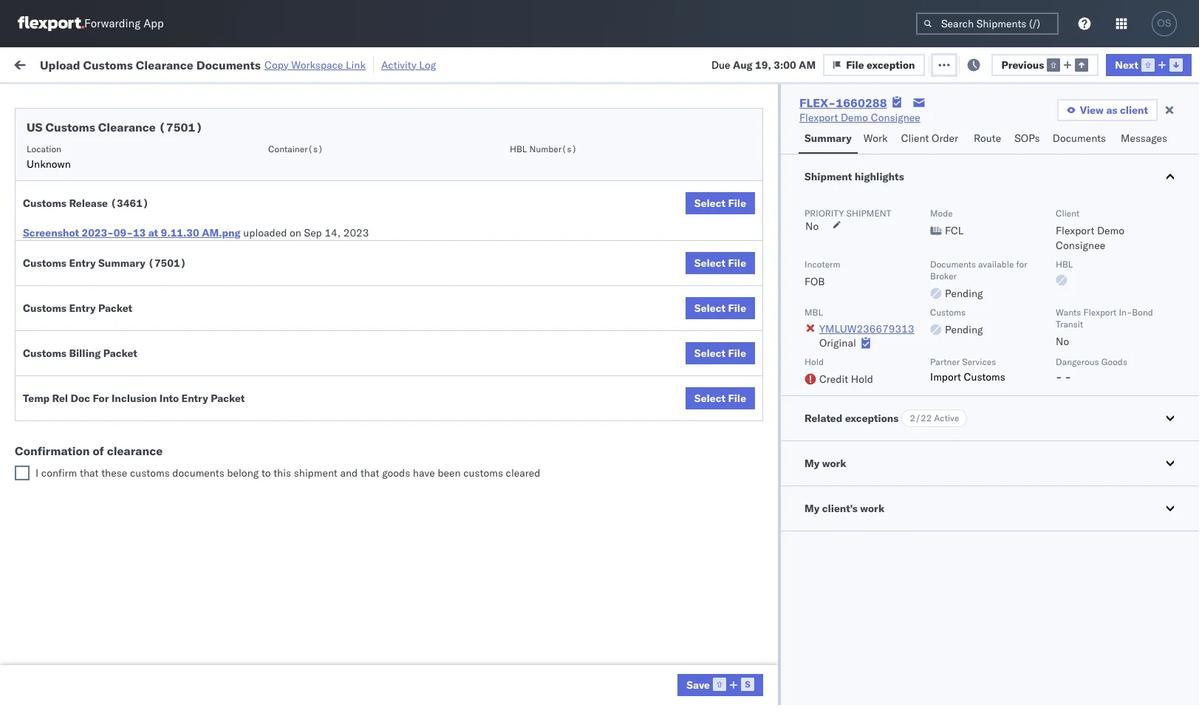 Task type: locate. For each thing, give the bounding box(es) containing it.
4 lhuu7894563, from the top
[[910, 440, 987, 454]]

upload customs clearance documents button
[[34, 302, 210, 333]]

customs up screenshot
[[23, 197, 67, 210]]

my inside 'my client's work' button
[[805, 502, 820, 515]]

2 1889466 from the top
[[848, 376, 893, 389]]

ca inside confirm pickup from los angeles, ca
[[34, 415, 48, 428]]

work up status : ready for work, blocked, in progress
[[162, 57, 187, 71]]

schedule down customs entry packet
[[34, 335, 78, 348]]

1 schedule pickup from los angeles, ca link from the top
[[34, 172, 210, 201]]

file exception up 1660288
[[846, 58, 915, 71]]

3 integration test account - karl lagerfeld from the top
[[644, 603, 837, 617]]

blocked,
[[182, 91, 219, 102]]

flex-1846748 down priority shipment
[[816, 246, 893, 259]]

3 schedule pickup from los angeles, ca link from the top
[[34, 269, 210, 299]]

uetu5238478 down transit
[[989, 343, 1061, 356]]

maeu9736123
[[1007, 473, 1081, 487]]

0 vertical spatial demo
[[841, 111, 868, 124]]

0 horizontal spatial no
[[350, 91, 362, 102]]

4 hlxu8034992 from the top
[[1067, 278, 1140, 291]]

6 ocean fcl from the top
[[452, 473, 504, 487]]

customs inside upload customs clearance documents
[[70, 303, 112, 316]]

0 horizontal spatial file exception
[[846, 58, 915, 71]]

save button
[[678, 674, 763, 696]]

1 vertical spatial entry
[[69, 302, 96, 315]]

select for temp rel doc for inclusion into entry packet
[[695, 392, 726, 405]]

4 lhuu7894563, uetu5238478 from the top
[[910, 440, 1061, 454]]

5 lagerfeld from the top
[[793, 668, 837, 682]]

2 vertical spatial schedule delivery appointment button
[[34, 374, 182, 391]]

work down flexport demo consignee
[[864, 132, 888, 145]]

schedule down confirmation
[[34, 465, 78, 479]]

confirm pickup from los angeles, ca
[[34, 400, 193, 428]]

0 horizontal spatial import
[[126, 57, 159, 71]]

work up flex-1893174
[[822, 457, 847, 470]]

on right "205" on the top of the page
[[362, 57, 374, 71]]

select for customs billing packet
[[695, 347, 726, 360]]

import
[[126, 57, 159, 71], [930, 370, 961, 384]]

copy workspace link button
[[265, 58, 366, 71]]

1 vertical spatial (7501)
[[148, 256, 186, 270]]

flexport inside client flexport demo consignee incoterm fob
[[1056, 224, 1095, 237]]

2023 right sep at the top of page
[[343, 226, 369, 239]]

my work
[[15, 54, 80, 74], [805, 457, 847, 470]]

dec for 14,
[[307, 376, 327, 389]]

schedule delivery appointment link up for on the left bottom
[[34, 374, 182, 389]]

est, up 7:00 pm est, dec 23, 2022
[[283, 376, 305, 389]]

lhuu7894563,
[[910, 343, 987, 356], [910, 375, 987, 389], [910, 408, 987, 421], [910, 440, 987, 454]]

consignee up work button
[[871, 111, 921, 124]]

0 vertical spatial import
[[126, 57, 159, 71]]

1 vertical spatial packet
[[103, 347, 137, 360]]

consignee up wants
[[1056, 239, 1106, 252]]

2 vertical spatial schedule delivery appointment link
[[34, 374, 182, 389]]

5 integration from the top
[[644, 668, 695, 682]]

these
[[101, 466, 127, 480]]

hold right credit
[[851, 372, 874, 386]]

1 ca from the top
[[34, 187, 48, 201]]

ca up customs entry packet
[[34, 285, 48, 298]]

import down partner
[[930, 370, 961, 384]]

numbers for mbl/mawb numbers
[[1060, 120, 1097, 132]]

2 test123456 from the top
[[1007, 213, 1069, 227]]

0 horizontal spatial demo
[[841, 111, 868, 124]]

5 select file button from the top
[[686, 387, 755, 409]]

flex- up original
[[816, 311, 848, 324]]

upload for upload customs clearance documents
[[34, 303, 68, 316]]

1 vertical spatial consignee
[[1056, 239, 1106, 252]]

packet right billing
[[103, 347, 137, 360]]

1 select file button from the top
[[686, 192, 755, 214]]

hold
[[805, 356, 824, 367], [851, 372, 874, 386]]

mbl
[[805, 307, 823, 318]]

1 confirm from the top
[[34, 400, 72, 413]]

integration test account - karl lagerfeld
[[644, 506, 837, 519], [644, 538, 837, 552], [644, 603, 837, 617], [644, 636, 837, 649], [644, 668, 837, 682]]

2 customs from the left
[[463, 466, 503, 480]]

3 schedule pickup from los angeles, ca button from the top
[[34, 269, 210, 300]]

5 schedule pickup from los angeles, ca link from the top
[[34, 464, 210, 494]]

0 vertical spatial summary
[[805, 132, 852, 145]]

0 horizontal spatial work
[[42, 54, 80, 74]]

0 vertical spatial clearance
[[136, 57, 194, 72]]

1889466 down exceptions
[[848, 441, 893, 454]]

customs up status
[[83, 57, 133, 72]]

3 2:59 from the top
[[238, 213, 260, 227]]

exception
[[967, 57, 1016, 71], [867, 58, 915, 71]]

file exception down search shipments (/) text field on the top right of the page
[[947, 57, 1016, 71]]

pending down broker
[[945, 287, 983, 300]]

0 horizontal spatial consignee
[[871, 111, 921, 124]]

2:59 for fourth the schedule pickup from los angeles, ca button from the bottom of the page
[[238, 213, 260, 227]]

confirm delivery button
[[34, 439, 112, 456]]

1 horizontal spatial exception
[[967, 57, 1016, 71]]

no inside wants flexport in-bond transit no
[[1056, 335, 1070, 348]]

am
[[799, 58, 816, 71], [263, 148, 280, 161], [263, 181, 280, 194], [263, 213, 280, 227], [263, 246, 280, 259], [263, 278, 280, 292], [263, 311, 280, 324], [263, 376, 280, 389], [263, 473, 280, 487]]

batch
[[1116, 57, 1145, 71]]

client for order
[[901, 132, 929, 145]]

hold up credit
[[805, 356, 824, 367]]

schedule delivery appointment down us customs clearance (7501)
[[34, 147, 182, 161]]

entry for packet
[[69, 302, 96, 315]]

os
[[1158, 18, 1172, 29]]

packet for customs entry packet
[[98, 302, 132, 315]]

3 select file button from the top
[[686, 297, 755, 319]]

next button
[[1107, 54, 1192, 76]]

3 1846748 from the top
[[848, 213, 893, 227]]

2022 for the upload customs clearance documents button
[[341, 311, 367, 324]]

0 vertical spatial for
[[142, 91, 154, 102]]

transit
[[1056, 319, 1084, 330]]

0 horizontal spatial numbers
[[910, 126, 947, 137]]

1 2:59 am edt, nov 5, 2022 from the top
[[238, 148, 368, 161]]

0 vertical spatial dec
[[307, 376, 327, 389]]

1 horizontal spatial for
[[1017, 259, 1028, 270]]

Search Shipments (/) text field
[[916, 13, 1059, 35]]

4 select file from the top
[[695, 347, 746, 360]]

am up the pm
[[263, 376, 280, 389]]

2:59 left to
[[238, 473, 260, 487]]

flex-1889466 button
[[792, 340, 896, 360], [792, 340, 896, 360], [792, 372, 896, 393], [792, 372, 896, 393], [792, 405, 896, 425], [792, 405, 896, 425], [792, 437, 896, 458], [792, 437, 896, 458]]

activity log
[[381, 58, 436, 71]]

clearance
[[107, 443, 163, 458]]

2 vertical spatial schedule delivery appointment
[[34, 375, 182, 388]]

filtered
[[15, 91, 51, 104]]

upload up customs billing packet on the left of page
[[34, 303, 68, 316]]

flex-1889466 down related exceptions
[[816, 441, 893, 454]]

1 horizontal spatial consignee
[[1056, 239, 1106, 252]]

actions
[[1155, 120, 1186, 132]]

0 horizontal spatial hbl
[[510, 143, 527, 154]]

schedule pickup from los angeles, ca link for third the schedule pickup from los angeles, ca button from the bottom
[[34, 269, 210, 299]]

flex-1846748 down 'incoterm'
[[816, 278, 893, 292]]

order
[[932, 132, 959, 145]]

dec for 23,
[[306, 408, 326, 422]]

2 vertical spatial flexport
[[1084, 307, 1117, 318]]

flex-1846748 up shipment highlights
[[816, 148, 893, 161]]

work,
[[156, 91, 180, 102]]

0 vertical spatial work
[[42, 54, 80, 74]]

from inside confirm pickup from los angeles, ca
[[109, 400, 131, 413]]

1 vertical spatial pending
[[945, 323, 983, 336]]

0 vertical spatial hold
[[805, 356, 824, 367]]

4 uetu5238478 from the top
[[989, 440, 1061, 454]]

angeles, for fifth the schedule pickup from los angeles, ca button from the top of the page 'schedule pickup from los angeles, ca' link
[[159, 465, 199, 479]]

1 vertical spatial for
[[1017, 259, 1028, 270]]

2 vertical spatial appointment
[[121, 375, 182, 388]]

3 hlxu6269489, from the top
[[989, 245, 1065, 259]]

sops
[[1015, 132, 1040, 145]]

from for schedule pickup from rotterdam, netherlands 'button'
[[115, 660, 137, 674]]

(7501) down status : ready for work, blocked, in progress
[[159, 120, 203, 135]]

0 vertical spatial entry
[[69, 256, 96, 270]]

customs down the by:
[[45, 120, 95, 135]]

1 vertical spatial shipment
[[294, 466, 338, 480]]

ceau7522281, hlxu6269489, hlxu8034992
[[910, 148, 1140, 161], [910, 213, 1140, 226], [910, 245, 1140, 259], [910, 278, 1140, 291], [910, 310, 1140, 324]]

est, for 13,
[[283, 473, 305, 487]]

0 vertical spatial (7501)
[[159, 120, 203, 135]]

inclusion
[[112, 392, 157, 405]]

1 horizontal spatial numbers
[[1060, 120, 1097, 132]]

0 vertical spatial abcdefg78456546
[[1007, 343, 1106, 357]]

1889466 down the "credit hold"
[[848, 408, 893, 422]]

2 vertical spatial clearance
[[114, 303, 162, 316]]

5 karl from the top
[[771, 668, 790, 682]]

lhuu7894563, down the active
[[910, 440, 987, 454]]

upload up the by:
[[40, 57, 80, 72]]

dec left '23,'
[[306, 408, 326, 422]]

confirm for confirm pickup from los angeles, ca
[[34, 400, 72, 413]]

packet up 7:00
[[211, 392, 245, 405]]

5 hlxu6269489, from the top
[[989, 310, 1065, 324]]

1 ocean fcl from the top
[[452, 181, 504, 194]]

credit
[[820, 372, 848, 386]]

0 horizontal spatial customs
[[130, 466, 170, 480]]

select file for customs entry summary (7501)
[[695, 256, 746, 270]]

0 horizontal spatial that
[[80, 466, 99, 480]]

ocean fcl for the upload customs clearance documents button
[[452, 311, 504, 324]]

los down the upload customs clearance documents button
[[139, 335, 156, 348]]

759
[[272, 57, 292, 71]]

abcdefg78456546 up maeu9736123
[[1007, 441, 1106, 454]]

am down the container(s)
[[263, 181, 280, 194]]

0 vertical spatial upload
[[40, 57, 80, 72]]

0 vertical spatial schedule delivery appointment link
[[34, 147, 182, 161]]

3 schedule delivery appointment button from the top
[[34, 374, 182, 391]]

previous
[[1002, 58, 1044, 71]]

3 select from the top
[[695, 302, 726, 315]]

2022 for fourth the schedule pickup from los angeles, ca button from the bottom of the page
[[342, 213, 368, 227]]

client inside client flexport demo consignee incoterm fob
[[1056, 208, 1080, 219]]

ceau7522281, for third the schedule pickup from los angeles, ca button from the bottom
[[910, 278, 986, 291]]

0 horizontal spatial exception
[[867, 58, 915, 71]]

import work
[[126, 57, 187, 71]]

1 2:59 from the top
[[238, 148, 260, 161]]

import up the ready
[[126, 57, 159, 71]]

1 vertical spatial confirm
[[34, 440, 72, 453]]

client's
[[822, 502, 858, 515]]

5 ceau7522281, hlxu6269489, hlxu8034992 from the top
[[910, 310, 1140, 324]]

3 karl from the top
[[771, 603, 790, 617]]

my left client's
[[805, 502, 820, 515]]

2:59 up 2:00
[[238, 278, 260, 292]]

0 vertical spatial consignee
[[871, 111, 921, 124]]

2 integration from the top
[[644, 538, 695, 552]]

confirm inside 'button'
[[34, 440, 72, 453]]

1 vertical spatial schedule delivery appointment button
[[34, 244, 182, 261]]

schedule down us
[[34, 147, 78, 161]]

customs down broker
[[930, 307, 966, 318]]

1 horizontal spatial my work
[[805, 457, 847, 470]]

est, left 9,
[[283, 311, 305, 324]]

5 1846748 from the top
[[848, 278, 893, 292]]

import inside partner services import customs
[[930, 370, 961, 384]]

shipment down highlights
[[847, 208, 892, 219]]

3 uetu5238478 from the top
[[989, 408, 1061, 421]]

client
[[901, 132, 929, 145], [1056, 208, 1080, 219]]

on left sep at the top of page
[[290, 226, 301, 239]]

1 horizontal spatial :
[[343, 91, 346, 102]]

upload inside upload customs clearance documents
[[34, 303, 68, 316]]

my client's work button
[[781, 486, 1199, 531]]

for
[[142, 91, 154, 102], [1017, 259, 1028, 270]]

9 schedule from the top
[[34, 660, 78, 674]]

ocean fcl for fifth the schedule pickup from los angeles, ca button from the top of the page
[[452, 473, 504, 487]]

2/22
[[910, 412, 932, 423]]

4 select from the top
[[695, 347, 726, 360]]

view as client
[[1080, 103, 1148, 117]]

angeles, inside confirm pickup from los angeles, ca
[[153, 400, 193, 413]]

hbl for hbl
[[1056, 259, 1073, 270]]

1 horizontal spatial hbl
[[1056, 259, 1073, 270]]

1846748 for fourth the schedule pickup from los angeles, ca button from the bottom of the page
[[848, 213, 893, 227]]

pending up services
[[945, 323, 983, 336]]

from for fifth the schedule pickup from los angeles, ca button from the top of the page
[[115, 465, 137, 479]]

0 vertical spatial work
[[162, 57, 187, 71]]

1846748 for the upload customs clearance documents button
[[848, 311, 893, 324]]

flex-1660288 link
[[800, 95, 887, 110]]

1 vertical spatial on
[[290, 226, 301, 239]]

2 vertical spatial no
[[1056, 335, 1070, 348]]

5 schedule from the top
[[34, 270, 78, 283]]

mbl/mawb numbers
[[1007, 120, 1097, 132]]

summary inside summary button
[[805, 132, 852, 145]]

shipment
[[805, 170, 852, 183]]

pickup right rel
[[74, 400, 106, 413]]

5, for first the schedule pickup from los angeles, ca button 'schedule pickup from los angeles, ca' link
[[330, 181, 339, 194]]

1 horizontal spatial at
[[294, 57, 304, 71]]

schedule pickup from los angeles, ca link for second the schedule pickup from los angeles, ca button from the bottom of the page
[[34, 334, 210, 364]]

2 vertical spatial abcdefg78456546
[[1007, 441, 1106, 454]]

select for customs release (3461)
[[695, 197, 726, 210]]

work button
[[858, 125, 895, 154]]

appointment down "13"
[[121, 245, 182, 258]]

numbers
[[1060, 120, 1097, 132], [910, 126, 947, 137]]

dec up 7:00 pm est, dec 23, 2022
[[307, 376, 327, 389]]

None checkbox
[[15, 466, 30, 480]]

2:59 for first the schedule pickup from los angeles, ca button
[[238, 181, 260, 194]]

(7501) down 9.11.30 in the top of the page
[[148, 256, 186, 270]]

7 schedule from the top
[[34, 375, 78, 388]]

ca down unknown
[[34, 187, 48, 201]]

from for first the schedule pickup from los angeles, ca button
[[115, 173, 137, 186]]

4 5, from the top
[[330, 246, 339, 259]]

my inside my work button
[[805, 457, 820, 470]]

documents inside upload customs clearance documents
[[34, 317, 87, 331]]

2 2:59 am edt, nov 5, 2022 from the top
[[238, 181, 368, 194]]

my
[[15, 54, 38, 74], [805, 457, 820, 470], [805, 502, 820, 515]]

ca down customs release (3461)
[[34, 220, 48, 233]]

1 lhuu7894563, from the top
[[910, 343, 987, 356]]

1 vertical spatial clearance
[[98, 120, 156, 135]]

link
[[346, 58, 366, 71]]

2 5, from the top
[[330, 181, 339, 194]]

flex- up priority
[[816, 181, 848, 194]]

2 resize handle column header from the left
[[375, 115, 393, 705]]

1 horizontal spatial client
[[1056, 208, 1080, 219]]

unknown
[[27, 157, 71, 171]]

est, for 23,
[[282, 408, 304, 422]]

entry right into
[[181, 392, 208, 405]]

0 vertical spatial client
[[901, 132, 929, 145]]

1 vertical spatial client
[[1056, 208, 1080, 219]]

1 schedule delivery appointment link from the top
[[34, 147, 182, 161]]

1 vertical spatial work
[[822, 457, 847, 470]]

entry
[[69, 256, 96, 270], [69, 302, 96, 315], [181, 392, 208, 405]]

0 horizontal spatial on
[[290, 226, 301, 239]]

1 vertical spatial hbl
[[1056, 259, 1073, 270]]

schedule delivery appointment link for first schedule delivery appointment button from the top
[[34, 147, 182, 161]]

0 vertical spatial schedule delivery appointment
[[34, 147, 182, 161]]

customs
[[83, 57, 133, 72], [45, 120, 95, 135], [23, 197, 67, 210], [23, 256, 67, 270], [23, 302, 67, 315], [70, 303, 112, 316], [930, 307, 966, 318], [23, 347, 67, 360], [964, 370, 1006, 384]]

0 vertical spatial packet
[[98, 302, 132, 315]]

4 test123456 from the top
[[1007, 278, 1069, 292]]

no right snoozed
[[350, 91, 362, 102]]

1 customs from the left
[[130, 466, 170, 480]]

2 hlxu8034992 from the top
[[1067, 213, 1140, 226]]

1846748 up original
[[848, 311, 893, 324]]

ca up temp
[[34, 350, 48, 363]]

from for fourth the schedule pickup from los angeles, ca button from the bottom of the page
[[115, 205, 137, 218]]

schedule inside schedule pickup from rotterdam, netherlands
[[34, 660, 78, 674]]

angeles, for the confirm pickup from los angeles, ca link
[[153, 400, 193, 413]]

documents inside "documents available for broker"
[[930, 259, 976, 270]]

0 horizontal spatial client
[[901, 132, 929, 145]]

pickup
[[80, 173, 112, 186], [80, 205, 112, 218], [80, 270, 112, 283], [80, 335, 112, 348], [74, 400, 106, 413], [80, 465, 112, 479], [80, 660, 112, 674]]

4 resize handle column header from the left
[[523, 115, 541, 705]]

import work button
[[120, 47, 193, 81]]

1 horizontal spatial import
[[930, 370, 961, 384]]

0 horizontal spatial hold
[[805, 356, 824, 367]]

1 vertical spatial my work
[[805, 457, 847, 470]]

sops button
[[1009, 125, 1047, 154]]

2 schedule delivery appointment from the top
[[34, 245, 182, 258]]

billing
[[69, 347, 101, 360]]

3 hlxu8034992 from the top
[[1067, 245, 1140, 259]]

am down 'uploaded'
[[263, 246, 280, 259]]

2 vertical spatial work
[[860, 502, 885, 515]]

lhuu7894563, uetu5238478
[[910, 343, 1061, 356], [910, 375, 1061, 389], [910, 408, 1061, 421], [910, 440, 1061, 454]]

angeles, for first the schedule pickup from los angeles, ca button 'schedule pickup from los angeles, ca' link
[[159, 173, 199, 186]]

2 schedule pickup from los angeles, ca link from the top
[[34, 204, 210, 234]]

am up 2:00 am est, nov 9, 2022
[[263, 278, 280, 292]]

1 vertical spatial dec
[[306, 408, 326, 422]]

6 schedule from the top
[[34, 335, 78, 348]]

from inside schedule pickup from rotterdam, netherlands
[[115, 660, 137, 674]]

flex- up credit
[[816, 343, 848, 357]]

ocean fcl for confirm pickup from los angeles, ca button
[[452, 408, 504, 422]]

6 1846748 from the top
[[848, 311, 893, 324]]

clearance inside upload customs clearance documents
[[114, 303, 162, 316]]

pickup up netherlands
[[80, 660, 112, 674]]

759 at risk
[[272, 57, 324, 71]]

hlxu8034992
[[1067, 148, 1140, 161], [1067, 213, 1140, 226], [1067, 245, 1140, 259], [1067, 278, 1140, 291], [1067, 310, 1140, 324]]

0 horizontal spatial summary
[[98, 256, 145, 270]]

mode
[[930, 208, 953, 219]]

schedule up rel
[[34, 375, 78, 388]]

documents up broker
[[930, 259, 976, 270]]

schedule pickup from rotterdam, netherlands
[[34, 660, 192, 688]]

1 ceau7522281, hlxu6269489, hlxu8034992 from the top
[[910, 148, 1140, 161]]

2 horizontal spatial work
[[860, 502, 885, 515]]

due aug 19, 3:00 am
[[712, 58, 816, 71]]

numbers inside 'container numbers'
[[910, 126, 947, 137]]

1846748 down highlights
[[848, 213, 893, 227]]

2 schedule delivery appointment button from the top
[[34, 244, 182, 261]]

0 vertical spatial pending
[[945, 287, 983, 300]]

schedule down unknown
[[34, 173, 78, 186]]

schedule for fifth the schedule pickup from los angeles, ca button from the top of the page
[[34, 465, 78, 479]]

schedule pickup from los angeles, ca link for fourth the schedule pickup from los angeles, ca button from the bottom of the page
[[34, 204, 210, 234]]

1846748 up priority shipment
[[848, 181, 893, 194]]

delivery inside 'button'
[[74, 440, 112, 453]]

0 horizontal spatial my work
[[15, 54, 80, 74]]

as
[[1107, 103, 1118, 117]]

2 vertical spatial entry
[[181, 392, 208, 405]]

schedule for third the schedule pickup from los angeles, ca button from the bottom
[[34, 270, 78, 283]]

work down 1893174
[[860, 502, 885, 515]]

select file button for temp rel doc for inclusion into entry packet
[[686, 387, 755, 409]]

consignee inside flexport demo consignee link
[[871, 111, 921, 124]]

flex-1889466 up related exceptions
[[816, 376, 893, 389]]

2:59 left the container(s)
[[238, 148, 260, 161]]

clearance down customs entry summary (7501)
[[114, 303, 162, 316]]

upload for upload customs clearance documents copy workspace link
[[40, 57, 80, 72]]

my up filtered
[[15, 54, 38, 74]]

schedule delivery appointment button down 2023-
[[34, 244, 182, 261]]

1 test123456 from the top
[[1007, 148, 1069, 161]]

5 2:59 from the top
[[238, 278, 260, 292]]

0 vertical spatial at
[[294, 57, 304, 71]]

1 vertical spatial demo
[[1097, 224, 1125, 237]]

clearance for us customs clearance (7501)
[[98, 120, 156, 135]]

hlxu8034992 for third the schedule pickup from los angeles, ca button from the bottom
[[1067, 278, 1140, 291]]

1 vertical spatial no
[[806, 219, 819, 233]]

cleared
[[506, 466, 541, 480]]

1 horizontal spatial customs
[[463, 466, 503, 480]]

1846748
[[848, 148, 893, 161], [848, 181, 893, 194], [848, 213, 893, 227], [848, 246, 893, 259], [848, 278, 893, 292], [848, 311, 893, 324]]

i confirm that these customs documents belong to this shipment and that goods have been customs cleared
[[35, 466, 541, 480]]

1 vertical spatial import
[[930, 370, 961, 384]]

container
[[910, 115, 950, 126]]

customs inside partner services import customs
[[964, 370, 1006, 384]]

1 vertical spatial upload
[[34, 303, 68, 316]]

2130387
[[848, 506, 893, 519]]

3 ocean fcl from the top
[[452, 311, 504, 324]]

est, right the pm
[[282, 408, 304, 422]]

: for snoozed
[[343, 91, 346, 102]]

0 horizontal spatial shipment
[[294, 466, 338, 480]]

3 resize handle column header from the left
[[427, 115, 445, 705]]

resize handle column header
[[211, 115, 229, 705], [375, 115, 393, 705], [427, 115, 445, 705], [523, 115, 541, 705], [619, 115, 637, 705], [767, 115, 785, 705], [885, 115, 903, 705], [981, 115, 999, 705], [1166, 115, 1184, 705], [1173, 115, 1191, 705]]

0 vertical spatial on
[[362, 57, 374, 71]]

entry down 2023-
[[69, 256, 96, 270]]

appointment for 2nd schedule delivery appointment button from the bottom of the page
[[121, 245, 182, 258]]

angeles,
[[159, 173, 199, 186], [159, 205, 199, 218], [159, 270, 199, 283], [159, 335, 199, 348], [153, 400, 193, 413], [159, 465, 199, 479]]

client inside client order button
[[901, 132, 929, 145]]

clearance for upload customs clearance documents
[[114, 303, 162, 316]]

at
[[294, 57, 304, 71], [148, 226, 158, 239]]

screenshot 2023-09-13 at 9.11.30 am.png uploaded on sep 14, 2023
[[23, 226, 369, 239]]

1 abcdefg78456546 from the top
[[1007, 343, 1106, 357]]

uetu5238478 down services
[[989, 375, 1061, 389]]

1 pending from the top
[[945, 287, 983, 300]]

7 2:59 from the top
[[238, 473, 260, 487]]

1 vertical spatial at
[[148, 226, 158, 239]]

0 vertical spatial hbl
[[510, 143, 527, 154]]

customs
[[130, 466, 170, 480], [463, 466, 503, 480]]

3 schedule delivery appointment from the top
[[34, 375, 182, 388]]

3 schedule pickup from los angeles, ca from the top
[[34, 270, 199, 298]]

my up flex-1893174
[[805, 457, 820, 470]]

0 vertical spatial flexport
[[800, 111, 838, 124]]

ocean fcl for 1st schedule delivery appointment button from the bottom
[[452, 376, 504, 389]]

pending
[[945, 287, 983, 300], [945, 323, 983, 336]]

wants flexport in-bond transit no
[[1056, 307, 1154, 348]]

: left the ready
[[107, 91, 110, 102]]

2022 for 1st schedule delivery appointment button from the bottom
[[348, 376, 373, 389]]

2 select file from the top
[[695, 256, 746, 270]]

at left risk
[[294, 57, 304, 71]]

select file button for customs entry summary (7501)
[[686, 252, 755, 274]]

2:00
[[238, 311, 260, 324]]

2022 for first the schedule pickup from los angeles, ca button
[[342, 181, 368, 194]]

4 karl from the top
[[771, 636, 790, 649]]

0 horizontal spatial :
[[107, 91, 110, 102]]

flexport inside wants flexport in-bond transit no
[[1084, 307, 1117, 318]]

est, for 14,
[[283, 376, 305, 389]]

2 1846748 from the top
[[848, 181, 893, 194]]

flex id
[[792, 120, 820, 132]]

clearance down the ready
[[98, 120, 156, 135]]

ocean fcl for first the schedule pickup from los angeles, ca button
[[452, 181, 504, 194]]

4 ocean fcl from the top
[[452, 376, 504, 389]]

0 vertical spatial appointment
[[121, 147, 182, 161]]

from for second the schedule pickup from los angeles, ca button from the bottom of the page
[[115, 335, 137, 348]]

1 vertical spatial work
[[864, 132, 888, 145]]

1 horizontal spatial that
[[361, 466, 379, 480]]

3 account from the top
[[720, 603, 759, 617]]

flex-1846748 up original
[[816, 311, 893, 324]]

5, for fourth the schedule pickup from los angeles, ca button from the bottom of the page 'schedule pickup from los angeles, ca' link
[[330, 213, 339, 227]]

work
[[162, 57, 187, 71], [864, 132, 888, 145]]

1889466 up exceptions
[[848, 376, 893, 389]]

2:59 up 7:00
[[238, 376, 260, 389]]

sep
[[304, 226, 322, 239]]

1 ceau7522281, from the top
[[910, 148, 986, 161]]

2:59 for third the schedule pickup from los angeles, ca button from the bottom
[[238, 278, 260, 292]]

nov down snoozed
[[308, 148, 327, 161]]

schedule delivery appointment for 2nd schedule delivery appointment button from the bottom of the page
[[34, 245, 182, 258]]

5 ocean fcl from the top
[[452, 408, 504, 422]]

no down transit
[[1056, 335, 1070, 348]]

from for confirm pickup from los angeles, ca button
[[109, 400, 131, 413]]

4 schedule pickup from los angeles, ca link from the top
[[34, 334, 210, 364]]

schedule delivery appointment for 1st schedule delivery appointment button from the bottom
[[34, 375, 182, 388]]

5 select from the top
[[695, 392, 726, 405]]

ceau7522281,
[[910, 148, 986, 161], [910, 213, 986, 226], [910, 245, 986, 259], [910, 278, 986, 291], [910, 310, 986, 324]]

shipment highlights button
[[781, 154, 1199, 199]]

1 horizontal spatial no
[[806, 219, 819, 233]]

1 vertical spatial abcdefg78456546
[[1007, 376, 1106, 389]]

confirm inside confirm pickup from los angeles, ca
[[34, 400, 72, 413]]

consignee inside client flexport demo consignee incoterm fob
[[1056, 239, 1106, 252]]

ocean fcl for third the schedule pickup from los angeles, ca button from the bottom
[[452, 278, 504, 292]]

documents available for broker
[[930, 259, 1028, 282]]

select file button for customs billing packet
[[686, 342, 755, 364]]

my work up filtered by:
[[15, 54, 80, 74]]

schedule up netherlands
[[34, 660, 78, 674]]

edt,
[[283, 148, 306, 161], [283, 181, 306, 194], [283, 213, 306, 227], [283, 246, 306, 259], [283, 278, 306, 292]]



Task type: vqa. For each thing, say whether or not it's contained in the screenshot.
NO inside the Wants Flexport In-Bond Transit No
yes



Task type: describe. For each thing, give the bounding box(es) containing it.
select file button for customs release (3461)
[[686, 192, 755, 214]]

3 flex-1846748 from the top
[[816, 213, 893, 227]]

1 schedule delivery appointment button from the top
[[34, 147, 182, 163]]

2 karl from the top
[[771, 538, 790, 552]]

view as client button
[[1057, 99, 1158, 121]]

client
[[1120, 103, 1148, 117]]

3 lhuu7894563, uetu5238478 from the top
[[910, 408, 1061, 421]]

schedule for 2nd schedule delivery appointment button from the bottom of the page
[[34, 245, 78, 258]]

file for temp rel doc for inclusion into entry packet
[[728, 392, 746, 405]]

1 lagerfeld from the top
[[793, 506, 837, 519]]

select file for customs billing packet
[[695, 347, 746, 360]]

confirmation of clearance
[[15, 443, 163, 458]]

us
[[27, 120, 43, 135]]

in-
[[1119, 307, 1132, 318]]

rel
[[52, 392, 68, 405]]

1 that from the left
[[80, 466, 99, 480]]

container(s)
[[268, 143, 323, 154]]

los down clearance
[[139, 465, 156, 479]]

confirm
[[41, 466, 77, 480]]

2 integration test account - karl lagerfeld from the top
[[644, 538, 837, 552]]

1 5, from the top
[[330, 148, 339, 161]]

flex- up id
[[800, 95, 836, 110]]

nov left 9,
[[307, 311, 326, 324]]

dangerous
[[1056, 356, 1099, 367]]

5 flex-1846748 from the top
[[816, 278, 893, 292]]

highlights
[[855, 170, 904, 183]]

schedule for schedule pickup from rotterdam, netherlands 'button'
[[34, 660, 78, 674]]

customs up customs billing packet on the left of page
[[23, 302, 67, 315]]

container numbers
[[910, 115, 950, 137]]

mbl/mawb
[[1007, 120, 1058, 132]]

schedule for 1st schedule delivery appointment button from the bottom
[[34, 375, 78, 388]]

2 edt, from the top
[[283, 181, 306, 194]]

incoterm
[[805, 259, 841, 270]]

1 uetu5238478 from the top
[[989, 343, 1061, 356]]

hlxu6269489, for fourth the schedule pickup from los angeles, ca button from the bottom of the page
[[989, 213, 1065, 226]]

los down "13"
[[139, 270, 156, 283]]

workitem
[[16, 120, 55, 132]]

(7501) for customs entry summary (7501)
[[148, 256, 186, 270]]

2 uetu5238478 from the top
[[989, 375, 1061, 389]]

0 vertical spatial my
[[15, 54, 38, 74]]

2 account from the top
[[720, 538, 759, 552]]

1 flex-1846748 from the top
[[816, 148, 893, 161]]

2022 for third the schedule pickup from los angeles, ca button from the bottom
[[342, 278, 368, 292]]

8 resize handle column header from the left
[[981, 115, 999, 705]]

customs down screenshot
[[23, 256, 67, 270]]

next
[[1115, 58, 1139, 71]]

clearance for upload customs clearance documents copy workspace link
[[136, 57, 194, 72]]

number(s)
[[529, 143, 577, 154]]

confirm for confirm delivery
[[34, 440, 72, 453]]

1 vertical spatial 2023
[[345, 473, 371, 487]]

flex- down 'related' at the right of the page
[[816, 441, 848, 454]]

msdu7304509
[[910, 473, 986, 486]]

0 vertical spatial 14,
[[325, 226, 341, 239]]

nov right 'uploaded'
[[308, 213, 327, 227]]

ceau7522281, for the upload customs clearance documents button
[[910, 310, 986, 324]]

2 that from the left
[[361, 466, 379, 480]]

screenshot 2023-09-13 at 9.11.30 am.png link
[[23, 225, 241, 240]]

1 vertical spatial summary
[[98, 256, 145, 270]]

5 edt, from the top
[[283, 278, 306, 292]]

snoozed
[[309, 91, 343, 102]]

flex- down shipment
[[816, 213, 848, 227]]

bond
[[1132, 307, 1154, 318]]

23,
[[328, 408, 344, 422]]

2 flex-1889466 from the top
[[816, 376, 893, 389]]

am right belong
[[263, 473, 280, 487]]

documents inside documents button
[[1053, 132, 1106, 145]]

4 schedule pickup from los angeles, ca from the top
[[34, 335, 199, 363]]

uploaded
[[243, 226, 287, 239]]

packet for customs billing packet
[[103, 347, 137, 360]]

have
[[413, 466, 435, 480]]

action
[[1148, 57, 1180, 71]]

due
[[712, 58, 730, 71]]

confirm delivery link
[[34, 439, 112, 454]]

0 horizontal spatial for
[[142, 91, 154, 102]]

from for third the schedule pickup from los angeles, ca button from the bottom
[[115, 270, 137, 283]]

1846748 for third the schedule pickup from los angeles, ca button from the bottom
[[848, 278, 893, 292]]

pending for customs
[[945, 323, 983, 336]]

schedule pickup from los angeles, ca link for first the schedule pickup from los angeles, ca button
[[34, 172, 210, 201]]

batch action button
[[1093, 53, 1190, 75]]

1660288
[[836, 95, 887, 110]]

pickup down upload customs clearance documents
[[80, 335, 112, 348]]

1 lhuu7894563, uetu5238478 from the top
[[910, 343, 1061, 356]]

test123456 for fourth the schedule pickup from los angeles, ca button from the bottom of the page
[[1007, 213, 1069, 227]]

2 lhuu7894563, from the top
[[910, 375, 987, 389]]

work inside import work button
[[162, 57, 187, 71]]

1 hlxu6269489, from the top
[[989, 148, 1065, 161]]

message
[[199, 57, 241, 71]]

schedule for first the schedule pickup from los angeles, ca button
[[34, 173, 78, 186]]

9.11.30
[[161, 226, 199, 239]]

3 flex-1889466 from the top
[[816, 408, 893, 422]]

file for customs entry summary (7501)
[[728, 256, 746, 270]]

select for customs entry summary (7501)
[[695, 256, 726, 270]]

documents up in on the top left
[[196, 57, 261, 72]]

select for customs entry packet
[[695, 302, 726, 315]]

flex- down flex-1893174
[[816, 506, 848, 519]]

4 2:59 am edt, nov 5, 2022 from the top
[[238, 246, 368, 259]]

snoozed : no
[[309, 91, 362, 102]]

4 flex-1846748 from the top
[[816, 246, 893, 259]]

4 schedule pickup from los angeles, ca button from the top
[[34, 334, 210, 365]]

delivery for 2nd schedule delivery appointment button from the bottom of the page
[[80, 245, 118, 258]]

0 vertical spatial 2023
[[343, 226, 369, 239]]

activity
[[381, 58, 417, 71]]

2022 for confirm pickup from los angeles, ca button
[[347, 408, 373, 422]]

1 horizontal spatial work
[[822, 457, 847, 470]]

2 flex-1846748 from the top
[[816, 181, 893, 194]]

2:59 am est, jan 13, 2023
[[238, 473, 371, 487]]

1 integration from the top
[[644, 506, 695, 519]]

location unknown
[[27, 143, 71, 171]]

flexport demo consignee link
[[800, 110, 921, 125]]

0 vertical spatial my work
[[15, 54, 80, 74]]

us customs clearance (7501)
[[27, 120, 203, 135]]

my work inside button
[[805, 457, 847, 470]]

Search Work text field
[[702, 53, 863, 75]]

summary button
[[799, 125, 858, 154]]

rotterdam,
[[139, 660, 192, 674]]

6 resize handle column header from the left
[[767, 115, 785, 705]]

10 resize handle column header from the left
[[1173, 115, 1191, 705]]

into
[[159, 392, 179, 405]]

1 resize handle column header from the left
[[211, 115, 229, 705]]

select file button for customs entry packet
[[686, 297, 755, 319]]

4 integration from the top
[[644, 636, 695, 649]]

3 lagerfeld from the top
[[793, 603, 837, 617]]

2 ceau7522281, hlxu6269489, hlxu8034992 from the top
[[910, 213, 1140, 226]]

hbl for hbl number(s)
[[510, 143, 527, 154]]

goods
[[1102, 356, 1128, 367]]

1 horizontal spatial on
[[362, 57, 374, 71]]

1 horizontal spatial file exception
[[947, 57, 1016, 71]]

delivery for confirm delivery 'button'
[[74, 440, 112, 453]]

los up "13"
[[139, 205, 156, 218]]

4 1889466 from the top
[[848, 441, 893, 454]]

schedule pickup from rotterdam, netherlands button
[[34, 660, 210, 691]]

3 integration from the top
[[644, 603, 695, 617]]

am right 2:00
[[263, 311, 280, 324]]

priority
[[805, 208, 844, 219]]

ymluw236679313 button
[[820, 322, 915, 336]]

1 edt, from the top
[[283, 148, 306, 161]]

batch action
[[1116, 57, 1180, 71]]

2 schedule pickup from los angeles, ca from the top
[[34, 205, 199, 233]]

5 2:59 am edt, nov 5, 2022 from the top
[[238, 278, 368, 292]]

file for customs entry packet
[[728, 302, 746, 315]]

schedule for first schedule delivery appointment button from the top
[[34, 147, 78, 161]]

release
[[69, 197, 108, 210]]

customs entry summary (7501)
[[23, 256, 186, 270]]

demo inside client flexport demo consignee incoterm fob
[[1097, 224, 1125, 237]]

1 1889466 from the top
[[848, 343, 893, 357]]

confirmation
[[15, 443, 90, 458]]

delivery for 1st schedule delivery appointment button from the bottom
[[80, 375, 118, 388]]

broker
[[930, 270, 957, 282]]

client flexport demo consignee incoterm fob
[[805, 208, 1125, 288]]

to
[[262, 466, 271, 480]]

flex- down 'incoterm'
[[816, 278, 848, 292]]

ceau7522281, for fourth the schedule pickup from los angeles, ca button from the bottom of the page
[[910, 213, 986, 226]]

flexport. image
[[18, 16, 84, 31]]

4 flex-1889466 from the top
[[816, 441, 893, 454]]

4 edt, from the top
[[283, 246, 306, 259]]

(3461)
[[110, 197, 149, 210]]

5 account from the top
[[720, 668, 759, 682]]

schedule delivery appointment for first schedule delivery appointment button from the top
[[34, 147, 182, 161]]

: for status
[[107, 91, 110, 102]]

4 ca from the top
[[34, 350, 48, 363]]

angeles, for second the schedule pickup from los angeles, ca button from the bottom of the page's 'schedule pickup from los angeles, ca' link
[[159, 335, 199, 348]]

work inside work button
[[864, 132, 888, 145]]

4 2:59 from the top
[[238, 246, 260, 259]]

file for customs release (3461)
[[728, 197, 746, 210]]

0 horizontal spatial at
[[148, 226, 158, 239]]

6 ca from the top
[[34, 480, 48, 493]]

route
[[974, 132, 1001, 145]]

abcdefg78456546 for schedule pickup from los angeles, ca
[[1007, 343, 1106, 357]]

workitem button
[[9, 118, 214, 132]]

am down progress
[[263, 148, 280, 161]]

upload customs clearance documents link
[[34, 302, 210, 331]]

schedule pickup from los angeles, ca link for fifth the schedule pickup from los angeles, ca button from the top of the page
[[34, 464, 210, 494]]

205 on track
[[341, 57, 401, 71]]

1 flex-1889466 from the top
[[816, 343, 893, 357]]

flex- up 'related' at the right of the page
[[816, 376, 848, 389]]

angeles, for fourth the schedule pickup from los angeles, ca button from the bottom of the page 'schedule pickup from los angeles, ca' link
[[159, 205, 199, 218]]

been
[[438, 466, 461, 480]]

9 resize handle column header from the left
[[1166, 115, 1184, 705]]

route button
[[968, 125, 1009, 154]]

1 vertical spatial 14,
[[329, 376, 345, 389]]

fob
[[805, 275, 825, 288]]

9,
[[329, 311, 339, 324]]

205
[[341, 57, 360, 71]]

pickup up release
[[80, 173, 112, 186]]

schedule delivery appointment link for 2nd schedule delivery appointment button from the bottom of the page
[[34, 244, 182, 259]]

for inside "documents available for broker"
[[1017, 259, 1028, 270]]

pending for documents available for broker
[[945, 287, 983, 300]]

3 ceau7522281, from the top
[[910, 245, 986, 259]]

pickup down of
[[80, 465, 112, 479]]

flex- up shipment
[[816, 148, 848, 161]]

confirm pickup from los angeles, ca link
[[34, 399, 210, 429]]

view
[[1080, 103, 1104, 117]]

3 2:59 am edt, nov 5, 2022 from the top
[[238, 213, 368, 227]]

pickup up 2023-
[[80, 205, 112, 218]]

2:59 for 1st schedule delivery appointment button from the bottom
[[238, 376, 260, 389]]

3 ceau7522281, hlxu6269489, hlxu8034992 from the top
[[910, 245, 1140, 259]]

flex- down credit
[[816, 408, 848, 422]]

my for 'my client's work' button
[[805, 502, 820, 515]]

schedule for second the schedule pickup from los angeles, ca button from the bottom of the page
[[34, 335, 78, 348]]

messages button
[[1115, 125, 1176, 154]]

7:00
[[238, 408, 260, 422]]

mbl/mawb numbers button
[[999, 118, 1169, 132]]

import inside button
[[126, 57, 159, 71]]

angeles, for 'schedule pickup from los angeles, ca' link for third the schedule pickup from los angeles, ca button from the bottom
[[159, 270, 199, 283]]

client order button
[[895, 125, 968, 154]]

2:00 am est, nov 9, 2022
[[238, 311, 367, 324]]

hlxu6269489, for third the schedule pickup from los angeles, ca button from the bottom
[[989, 278, 1065, 291]]

id
[[811, 120, 820, 132]]

nov down sep at the top of page
[[308, 246, 327, 259]]

3 test123456 from the top
[[1007, 246, 1069, 259]]

ymluw236679313
[[820, 322, 915, 336]]

pickup down customs entry summary (7501)
[[80, 270, 112, 283]]

3 edt, from the top
[[283, 213, 306, 227]]

5 resize handle column header from the left
[[619, 115, 637, 705]]

1 hlxu8034992 from the top
[[1067, 148, 1140, 161]]

select file for customs entry packet
[[695, 302, 746, 315]]

3 1889466 from the top
[[848, 408, 893, 422]]

1 integration test account - karl lagerfeld from the top
[[644, 506, 837, 519]]

nov down the container(s)
[[308, 181, 327, 194]]

1 schedule pickup from los angeles, ca button from the top
[[34, 172, 210, 203]]

container numbers button
[[903, 112, 984, 138]]

priority shipment
[[805, 208, 892, 219]]

09-
[[114, 226, 133, 239]]

hlxu6269489, for the upload customs clearance documents button
[[989, 310, 1065, 324]]

test123456 for third the schedule pickup from los angeles, ca button from the bottom
[[1007, 278, 1069, 292]]

2 lagerfeld from the top
[[793, 538, 837, 552]]

dangerous goods - -
[[1056, 356, 1128, 384]]

(7501) for us customs clearance (7501)
[[159, 120, 203, 135]]

2 abcdefg78456546 from the top
[[1007, 376, 1106, 389]]

1 1846748 from the top
[[848, 148, 893, 161]]

2:59 am est, dec 14, 2022
[[238, 376, 373, 389]]

customs left billing
[[23, 347, 67, 360]]

test123456 for the upload customs clearance documents button
[[1007, 311, 1069, 324]]

4 integration test account - karl lagerfeld from the top
[[644, 636, 837, 649]]

doc
[[71, 392, 90, 405]]

4 account from the top
[[720, 636, 759, 649]]

select file for temp rel doc for inclusion into entry packet
[[695, 392, 746, 405]]

1 schedule pickup from los angeles, ca from the top
[[34, 173, 199, 201]]

this
[[274, 466, 291, 480]]

schedule delivery appointment link for 1st schedule delivery appointment button from the bottom
[[34, 374, 182, 389]]

flex- up client's
[[816, 473, 848, 487]]

and
[[340, 466, 358, 480]]

active
[[934, 412, 959, 423]]

5 integration test account - karl lagerfeld from the top
[[644, 668, 837, 682]]

hlxu8034992 for fourth the schedule pickup from los angeles, ca button from the bottom of the page
[[1067, 213, 1140, 226]]

1 karl from the top
[[771, 506, 790, 519]]

7 resize handle column header from the left
[[885, 115, 903, 705]]

pickup inside confirm pickup from los angeles, ca
[[74, 400, 106, 413]]

los up (3461) at left top
[[139, 173, 156, 186]]

0 vertical spatial shipment
[[847, 208, 892, 219]]

4 lagerfeld from the top
[[793, 636, 837, 649]]

1 horizontal spatial hold
[[851, 372, 874, 386]]

1 account from the top
[[720, 506, 759, 519]]

0 vertical spatial no
[[350, 91, 362, 102]]

2 ca from the top
[[34, 220, 48, 233]]

ready
[[113, 91, 140, 102]]

pickup inside schedule pickup from rotterdam, netherlands
[[80, 660, 112, 674]]

file for customs billing packet
[[728, 347, 746, 360]]

am left sep at the top of page
[[263, 213, 280, 227]]

appointment for first schedule delivery appointment button from the top
[[121, 147, 182, 161]]

est, for 9,
[[283, 311, 305, 324]]

appointment for 1st schedule delivery appointment button from the bottom
[[121, 375, 182, 388]]

am right 3:00
[[799, 58, 816, 71]]

4 1846748 from the top
[[848, 246, 893, 259]]

my for my work button in the right bottom of the page
[[805, 457, 820, 470]]

credit hold
[[820, 372, 874, 386]]

flex- up fob
[[816, 246, 848, 259]]

5, for 'schedule pickup from los angeles, ca' link for third the schedule pickup from los angeles, ca button from the bottom
[[330, 278, 339, 292]]

client order
[[901, 132, 959, 145]]

5 schedule pickup from los angeles, ca from the top
[[34, 465, 199, 493]]

2 schedule pickup from los angeles, ca button from the top
[[34, 204, 210, 235]]

nov up 2:00 am est, nov 9, 2022
[[308, 278, 327, 292]]

2023-
[[82, 226, 114, 239]]

los inside confirm pickup from los angeles, ca
[[133, 400, 150, 413]]

for
[[93, 392, 109, 405]]

screenshot
[[23, 226, 79, 239]]

delivery for first schedule delivery appointment button from the top
[[80, 147, 118, 161]]

flex-1660288
[[800, 95, 887, 110]]

partner
[[930, 356, 960, 367]]

client for flexport
[[1056, 208, 1080, 219]]

2 vertical spatial packet
[[211, 392, 245, 405]]



